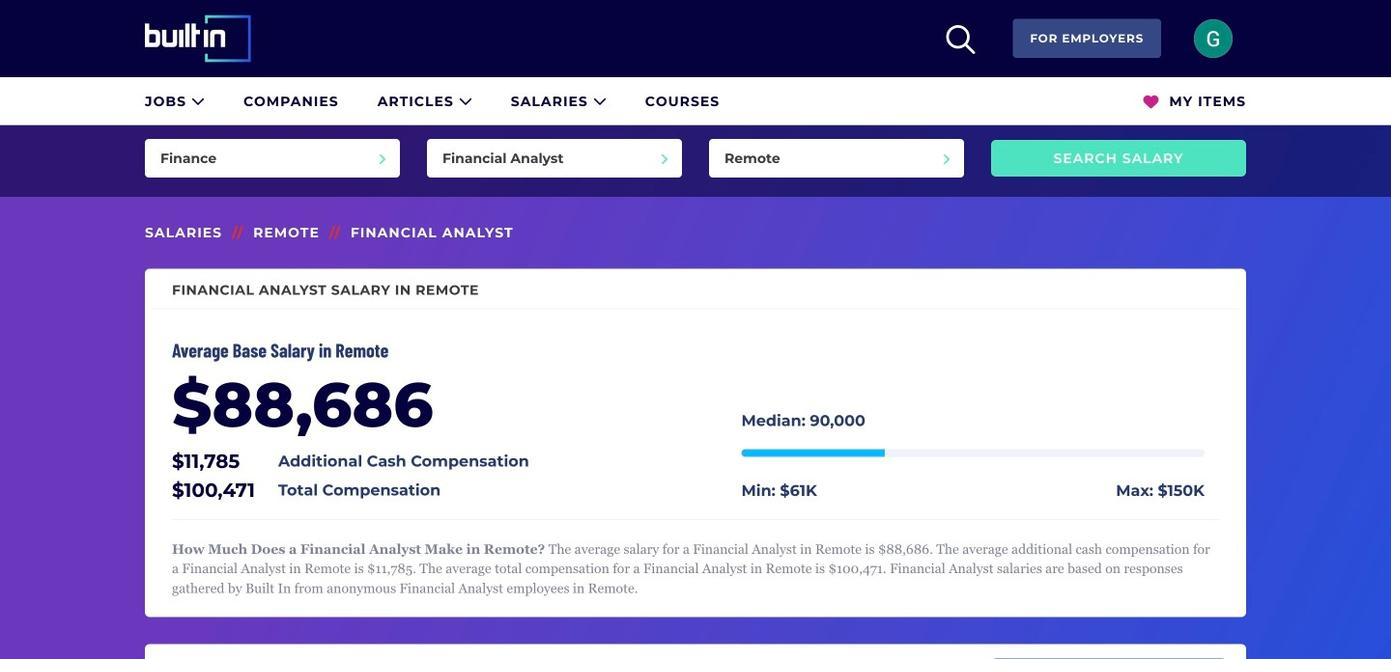Task type: locate. For each thing, give the bounding box(es) containing it.
icon image
[[946, 25, 975, 54], [1143, 94, 1159, 109], [191, 94, 205, 108], [459, 94, 472, 108], [593, 94, 607, 108]]

built in national image
[[145, 15, 278, 62]]



